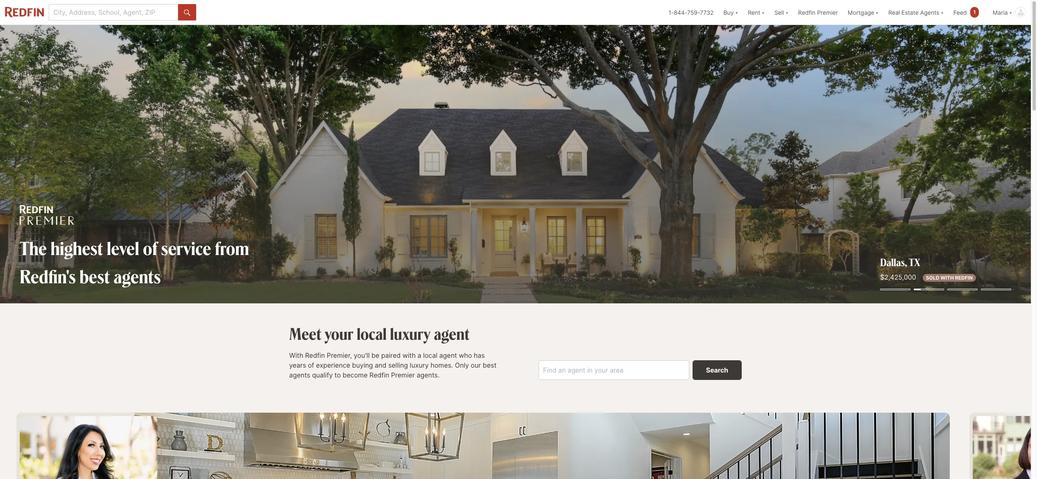Task type: describe. For each thing, give the bounding box(es) containing it.
maria
[[993, 9, 1008, 16]]

premier,
[[327, 352, 352, 360]]

sold
[[926, 275, 940, 281]]

from
[[215, 236, 249, 260]]

sold with redfin
[[926, 275, 973, 281]]

Find an agent in your area search field
[[539, 361, 689, 380]]

1
[[974, 9, 976, 15]]

1-
[[669, 9, 674, 16]]

agents inside the highest level of service from redfin's best agents
[[114, 264, 161, 288]]

local inside with redfin premier, you'll be paired with a local agent who has years of experience buying and selling luxury homes. only our best agents qualify to become redfin premier agents.
[[423, 352, 438, 360]]

be
[[372, 352, 379, 360]]

mortgage ▾ button
[[843, 0, 884, 25]]

rent ▾ button
[[748, 0, 765, 25]]

experience
[[316, 361, 350, 370]]

with redfin premier, you'll be paired with a local agent who has years of experience buying and selling luxury homes. only our best agents qualify to become redfin premier agents.
[[289, 352, 497, 379]]

of inside the highest level of service from redfin's best agents
[[143, 236, 157, 260]]

only
[[455, 361, 469, 370]]

759-
[[687, 9, 700, 16]]

with
[[941, 275, 954, 281]]

luxury inside with redfin premier, you'll be paired with a local agent who has years of experience buying and selling luxury homes. only our best agents qualify to become redfin premier agents.
[[410, 361, 429, 370]]

buy ▾ button
[[724, 0, 738, 25]]

search
[[706, 366, 728, 375]]

meet your local luxury agent
[[289, 323, 470, 344]]

▾ for rent ▾
[[762, 9, 765, 16]]

redfin's
[[20, 264, 76, 288]]

buy ▾
[[724, 9, 738, 16]]

search button
[[693, 361, 742, 380]]

real estate agents ▾ button
[[884, 0, 949, 25]]

premier inside button
[[817, 9, 838, 16]]

real estate agents ▾ link
[[889, 0, 944, 25]]

a
[[418, 352, 421, 360]]

redfin premier button
[[793, 0, 843, 25]]

years
[[289, 361, 306, 370]]

0 vertical spatial local
[[357, 323, 387, 344]]

level
[[107, 236, 139, 260]]

rent
[[748, 9, 760, 16]]

become
[[343, 371, 368, 379]]

selling
[[388, 361, 408, 370]]

1-844-759-7732 link
[[669, 9, 714, 16]]

buy
[[724, 9, 734, 16]]

qualify
[[312, 371, 333, 379]]

0 vertical spatial agent
[[434, 323, 470, 344]]

feed
[[954, 9, 967, 16]]

premier logo image
[[20, 205, 74, 225]]

to
[[335, 371, 341, 379]]

mortgage
[[848, 9, 874, 16]]

redfin
[[955, 275, 973, 281]]

▾ for maria ▾
[[1010, 9, 1012, 16]]

dallas, tx
[[880, 255, 920, 269]]

agents inside with redfin premier, you'll be paired with a local agent who has years of experience buying and selling luxury homes. only our best agents qualify to become redfin premier agents.
[[289, 371, 310, 379]]

maryam amiri image
[[20, 416, 157, 479]]

redfin inside button
[[798, 9, 816, 16]]

rent ▾
[[748, 9, 765, 16]]

meet
[[289, 323, 321, 344]]

best inside the highest level of service from redfin's best agents
[[80, 264, 110, 288]]

real estate agents ▾
[[889, 9, 944, 16]]

▾ for buy ▾
[[736, 9, 738, 16]]

$2,425,000
[[880, 273, 916, 281]]

with
[[289, 352, 303, 360]]

1-844-759-7732
[[669, 9, 714, 16]]

sell ▾ button
[[770, 0, 793, 25]]

▾ for mortgage ▾
[[876, 9, 879, 16]]

has
[[474, 352, 485, 360]]



Task type: vqa. For each thing, say whether or not it's contained in the screenshot.
left best
yes



Task type: locate. For each thing, give the bounding box(es) containing it.
1 horizontal spatial of
[[308, 361, 314, 370]]

the
[[20, 236, 47, 260]]

▾ inside sell ▾ dropdown button
[[786, 9, 789, 16]]

1 vertical spatial redfin
[[305, 352, 325, 360]]

▾ inside the real estate agents ▾ link
[[941, 9, 944, 16]]

luxury down a
[[410, 361, 429, 370]]

agent up homes.
[[439, 352, 457, 360]]

0 horizontal spatial agents
[[114, 264, 161, 288]]

1 vertical spatial agents
[[289, 371, 310, 379]]

0 vertical spatial agents
[[114, 264, 161, 288]]

mortgage ▾
[[848, 9, 879, 16]]

0 vertical spatial premier
[[817, 9, 838, 16]]

▾ right maria
[[1010, 9, 1012, 16]]

agents
[[920, 9, 940, 16]]

local right a
[[423, 352, 438, 360]]

local
[[357, 323, 387, 344], [423, 352, 438, 360]]

homes.
[[431, 361, 453, 370]]

1 horizontal spatial redfin
[[370, 371, 389, 379]]

1 horizontal spatial premier
[[817, 9, 838, 16]]

best down the 'highest'
[[80, 264, 110, 288]]

▾ right buy
[[736, 9, 738, 16]]

1 horizontal spatial best
[[483, 361, 497, 370]]

redfin down and
[[370, 371, 389, 379]]

agent
[[434, 323, 470, 344], [439, 352, 457, 360]]

1 horizontal spatial agents
[[289, 371, 310, 379]]

0 horizontal spatial premier
[[391, 371, 415, 379]]

sell
[[775, 9, 784, 16]]

and
[[375, 361, 386, 370]]

buy ▾ button
[[719, 0, 743, 25]]

1 vertical spatial of
[[308, 361, 314, 370]]

0 horizontal spatial redfin
[[305, 352, 325, 360]]

redfin
[[798, 9, 816, 16], [305, 352, 325, 360], [370, 371, 389, 379]]

agent inside with redfin premier, you'll be paired with a local agent who has years of experience buying and selling luxury homes. only our best agents qualify to become redfin premier agents.
[[439, 352, 457, 360]]

who
[[459, 352, 472, 360]]

2 vertical spatial redfin
[[370, 371, 389, 379]]

buying
[[352, 361, 373, 370]]

of right years
[[308, 361, 314, 370]]

sell ▾ button
[[775, 0, 789, 25]]

your
[[325, 323, 353, 344]]

▾ right mortgage
[[876, 9, 879, 16]]

▾ right sell
[[786, 9, 789, 16]]

▾ right rent
[[762, 9, 765, 16]]

with
[[403, 352, 416, 360]]

▾ inside mortgage ▾ dropdown button
[[876, 9, 879, 16]]

dallas,
[[880, 255, 907, 269]]

maria ▾
[[993, 9, 1012, 16]]

redfin right with
[[305, 352, 325, 360]]

City, Address, School, Agent, ZIP search field
[[49, 4, 178, 20]]

paired
[[381, 352, 401, 360]]

luxury up with
[[390, 323, 431, 344]]

sell ▾
[[775, 9, 789, 16]]

redfin premier
[[798, 9, 838, 16]]

rent ▾ button
[[743, 0, 770, 25]]

local up be
[[357, 323, 387, 344]]

agents down "level"
[[114, 264, 161, 288]]

▾ inside buy ▾ dropdown button
[[736, 9, 738, 16]]

3 ▾ from the left
[[786, 9, 789, 16]]

4 ▾ from the left
[[876, 9, 879, 16]]

real
[[889, 9, 900, 16]]

1 vertical spatial best
[[483, 361, 497, 370]]

▾
[[736, 9, 738, 16], [762, 9, 765, 16], [786, 9, 789, 16], [876, 9, 879, 16], [941, 9, 944, 16], [1010, 9, 1012, 16]]

0 horizontal spatial local
[[357, 323, 387, 344]]

premier down selling
[[391, 371, 415, 379]]

best inside with redfin premier, you'll be paired with a local agent who has years of experience buying and selling luxury homes. only our best agents qualify to become redfin premier agents.
[[483, 361, 497, 370]]

0 vertical spatial of
[[143, 236, 157, 260]]

best
[[80, 264, 110, 288], [483, 361, 497, 370]]

2 horizontal spatial redfin
[[798, 9, 816, 16]]

premier
[[817, 9, 838, 16], [391, 371, 415, 379]]

7732
[[700, 9, 714, 16]]

redfin right sell ▾
[[798, 9, 816, 16]]

1 horizontal spatial local
[[423, 352, 438, 360]]

5 ▾ from the left
[[941, 9, 944, 16]]

service
[[161, 236, 211, 260]]

of right "level"
[[143, 236, 157, 260]]

highest
[[51, 236, 103, 260]]

of
[[143, 236, 157, 260], [308, 361, 314, 370]]

submit search image
[[184, 9, 190, 16]]

1 vertical spatial luxury
[[410, 361, 429, 370]]

agent up who
[[434, 323, 470, 344]]

premier left mortgage
[[817, 9, 838, 16]]

agents down years
[[289, 371, 310, 379]]

1 vertical spatial agent
[[439, 352, 457, 360]]

estate
[[902, 9, 919, 16]]

you'll
[[354, 352, 370, 360]]

1 vertical spatial local
[[423, 352, 438, 360]]

▾ for sell ▾
[[786, 9, 789, 16]]

0 vertical spatial luxury
[[390, 323, 431, 344]]

our
[[471, 361, 481, 370]]

agents
[[114, 264, 161, 288], [289, 371, 310, 379]]

1 vertical spatial premier
[[391, 371, 415, 379]]

▾ inside rent ▾ dropdown button
[[762, 9, 765, 16]]

6 ▾ from the left
[[1010, 9, 1012, 16]]

the highest level of service from redfin's best agents
[[20, 236, 249, 288]]

luxury
[[390, 323, 431, 344], [410, 361, 429, 370]]

best right our
[[483, 361, 497, 370]]

0 vertical spatial redfin
[[798, 9, 816, 16]]

0 horizontal spatial best
[[80, 264, 110, 288]]

premier inside with redfin premier, you'll be paired with a local agent who has years of experience buying and selling luxury homes. only our best agents qualify to become redfin premier agents.
[[391, 371, 415, 379]]

844-
[[674, 9, 687, 16]]

0 horizontal spatial of
[[143, 236, 157, 260]]

tx
[[909, 255, 920, 269]]

of inside with redfin premier, you'll be paired with a local agent who has years of experience buying and selling luxury homes. only our best agents qualify to become redfin premier agents.
[[308, 361, 314, 370]]

mortgage ▾ button
[[848, 0, 879, 25]]

0 vertical spatial best
[[80, 264, 110, 288]]

1 ▾ from the left
[[736, 9, 738, 16]]

agents.
[[417, 371, 440, 379]]

▾ right the agents
[[941, 9, 944, 16]]

2 ▾ from the left
[[762, 9, 765, 16]]



